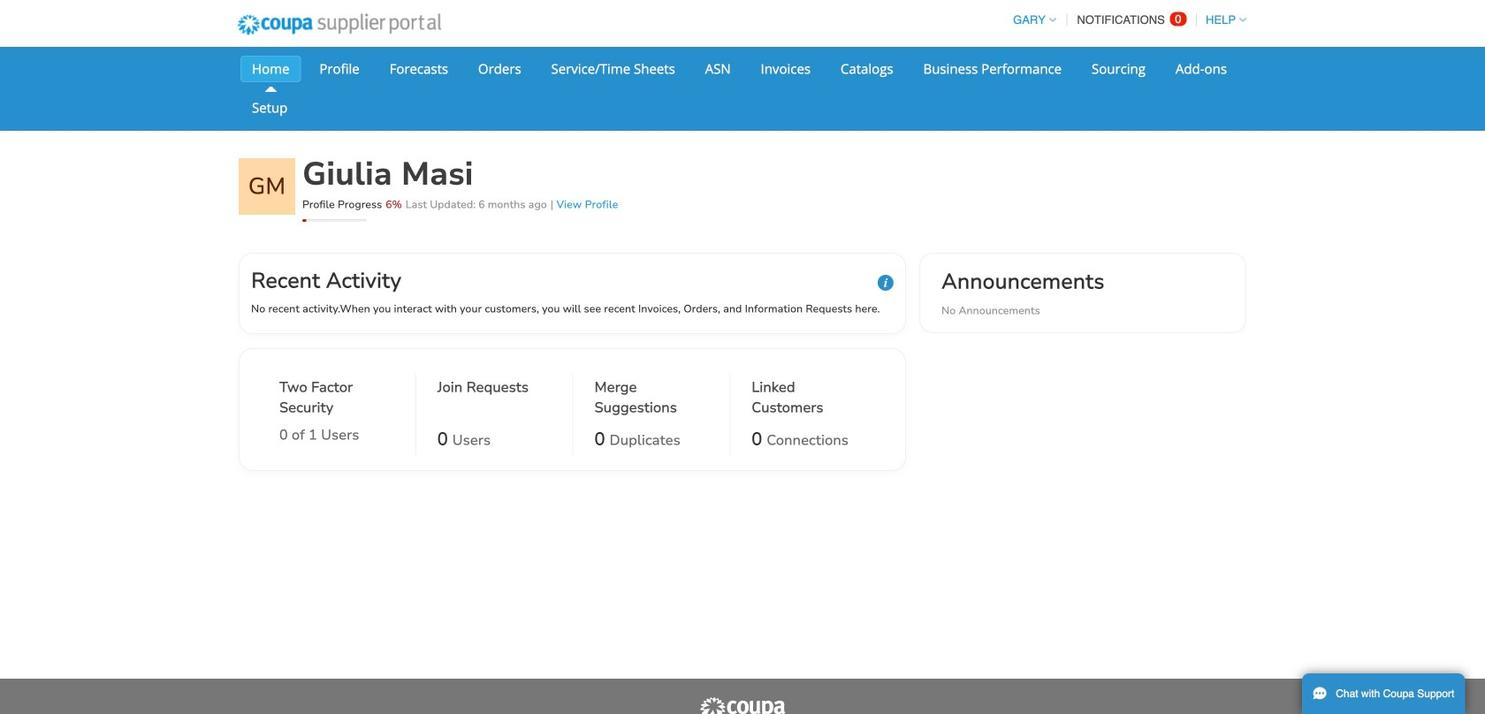 Task type: vqa. For each thing, say whether or not it's contained in the screenshot.
the Additional Information image
yes



Task type: describe. For each thing, give the bounding box(es) containing it.
1 vertical spatial coupa supplier portal image
[[698, 697, 787, 714]]

additional information image
[[878, 275, 894, 291]]



Task type: locate. For each thing, give the bounding box(es) containing it.
gm image
[[239, 158, 295, 215]]

0 vertical spatial coupa supplier portal image
[[225, 3, 453, 47]]

navigation
[[1005, 3, 1247, 37]]

coupa supplier portal image
[[225, 3, 453, 47], [698, 697, 787, 714]]

1 horizontal spatial coupa supplier portal image
[[698, 697, 787, 714]]

0 horizontal spatial coupa supplier portal image
[[225, 3, 453, 47]]



